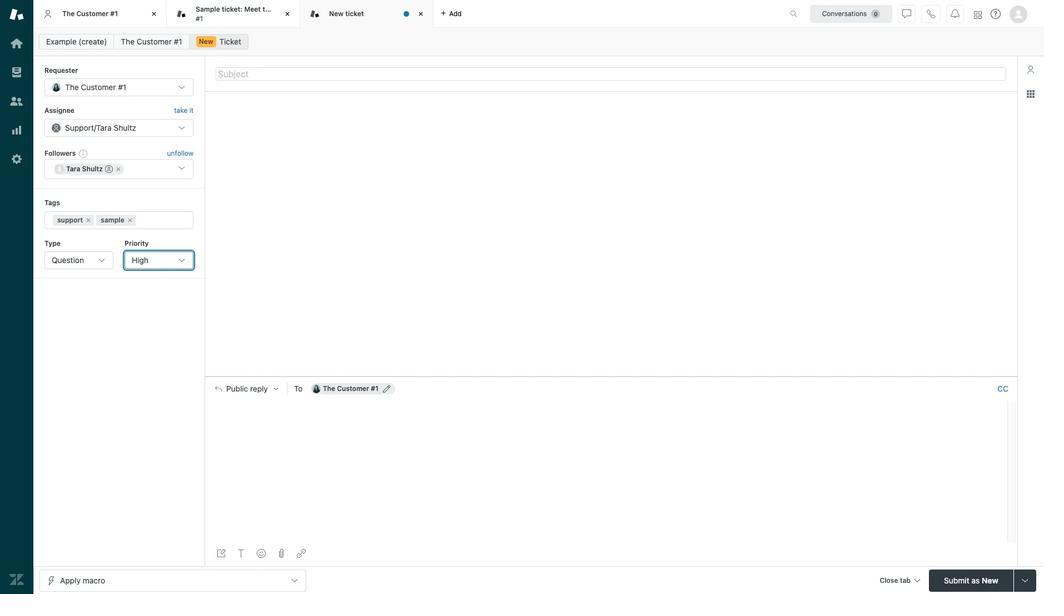 Task type: locate. For each thing, give the bounding box(es) containing it.
customer left edit user 'image'
[[337, 384, 369, 393]]

unfollow button
[[167, 148, 194, 158]]

the customer #1
[[62, 9, 118, 18], [121, 37, 182, 46], [65, 83, 126, 92], [323, 384, 379, 393]]

take
[[174, 106, 188, 115]]

the customer #1 down requester
[[65, 83, 126, 92]]

the inside tab
[[62, 9, 75, 18]]

the customer #1 down close icon
[[121, 37, 182, 46]]

#1 inside the customer #1 link
[[174, 37, 182, 46]]

notifications image
[[951, 9, 960, 18]]

get started image
[[9, 36, 24, 51]]

2 horizontal spatial new
[[982, 575, 999, 585]]

tara right support
[[96, 123, 112, 132]]

tara right tarashultz49@gmail.com icon
[[66, 165, 80, 173]]

tab
[[900, 576, 911, 584]]

the customer #1 inside the requester element
[[65, 83, 126, 92]]

submit
[[944, 575, 970, 585]]

assignee
[[44, 106, 74, 115]]

add button
[[434, 0, 469, 27]]

example
[[46, 37, 77, 46]]

the
[[62, 9, 75, 18], [121, 37, 135, 46], [65, 83, 79, 92], [323, 384, 335, 393]]

0 vertical spatial shultz
[[114, 123, 136, 132]]

tara inside option
[[66, 165, 80, 173]]

0 horizontal spatial shultz
[[82, 165, 103, 173]]

1 vertical spatial shultz
[[82, 165, 103, 173]]

close image
[[282, 8, 293, 19], [415, 8, 427, 19]]

the right (create)
[[121, 37, 135, 46]]

support / tara shultz
[[65, 123, 136, 132]]

2 vertical spatial new
[[982, 575, 999, 585]]

shultz right /
[[114, 123, 136, 132]]

sample
[[196, 5, 220, 13]]

1 horizontal spatial tara
[[96, 123, 112, 132]]

sample ticket: meet the ticket #1
[[196, 5, 294, 23]]

1 vertical spatial tara
[[66, 165, 80, 173]]

1 close image from the left
[[282, 8, 293, 19]]

0 vertical spatial new
[[329, 9, 344, 18]]

close image left add "dropdown button"
[[415, 8, 427, 19]]

sample
[[101, 216, 124, 224]]

zendesk products image
[[974, 11, 982, 19]]

customer
[[76, 9, 109, 18], [137, 37, 172, 46], [81, 83, 116, 92], [337, 384, 369, 393]]

new ticket
[[329, 9, 364, 18]]

remove image
[[85, 217, 92, 223], [127, 217, 133, 223]]

1 horizontal spatial shultz
[[114, 123, 136, 132]]

1 horizontal spatial remove image
[[127, 217, 133, 223]]

apply
[[60, 575, 81, 585]]

remove image right support
[[85, 217, 92, 223]]

ticket:
[[222, 5, 243, 13]]

1 remove image from the left
[[85, 217, 92, 223]]

0 vertical spatial tara
[[96, 123, 112, 132]]

close tab button
[[875, 569, 925, 593]]

customer down close icon
[[137, 37, 172, 46]]

customer up the support / tara shultz
[[81, 83, 116, 92]]

take it button
[[174, 105, 194, 117]]

followers element
[[44, 159, 194, 179]]

tab containing sample ticket: meet the ticket
[[167, 0, 300, 28]]

2 close image from the left
[[415, 8, 427, 19]]

question
[[52, 255, 84, 265]]

shultz left user is an agent icon
[[82, 165, 103, 173]]

ticket
[[275, 5, 294, 13], [345, 9, 364, 18]]

new
[[329, 9, 344, 18], [199, 37, 213, 46], [982, 575, 999, 585]]

the customer #1 inside the customer #1 tab
[[62, 9, 118, 18]]

#1 left ticket
[[174, 37, 182, 46]]

remove image right the 'sample'
[[127, 217, 133, 223]]

#1 down sample
[[196, 14, 203, 23]]

#1 up the assignee element
[[118, 83, 126, 92]]

1 horizontal spatial ticket
[[345, 9, 364, 18]]

conversations button
[[810, 5, 893, 23]]

close image inside new ticket "tab"
[[415, 8, 427, 19]]

main element
[[0, 0, 33, 594]]

new inside secondary element
[[199, 37, 213, 46]]

0 horizontal spatial close image
[[282, 8, 293, 19]]

macro
[[83, 575, 105, 585]]

tara
[[96, 123, 112, 132], [66, 165, 80, 173]]

add
[[449, 9, 462, 18]]

shultz inside the assignee element
[[114, 123, 136, 132]]

#1 left close icon
[[110, 9, 118, 18]]

new for new
[[199, 37, 213, 46]]

customer up (create)
[[76, 9, 109, 18]]

tara inside the assignee element
[[96, 123, 112, 132]]

#1
[[110, 9, 118, 18], [196, 14, 203, 23], [174, 37, 182, 46], [118, 83, 126, 92], [371, 384, 379, 393]]

0 horizontal spatial remove image
[[85, 217, 92, 223]]

customer@example.com image
[[312, 384, 321, 393]]

the customer #1 tab
[[33, 0, 167, 28]]

views image
[[9, 65, 24, 80]]

new inside "tab"
[[329, 9, 344, 18]]

the
[[263, 5, 273, 13]]

button displays agent's chat status as invisible. image
[[903, 9, 912, 18]]

0 horizontal spatial tara
[[66, 165, 80, 173]]

reply
[[250, 384, 268, 393]]

the down requester
[[65, 83, 79, 92]]

draft mode image
[[217, 549, 226, 558]]

cc
[[998, 384, 1009, 393]]

minimize composer image
[[607, 372, 616, 381]]

close
[[880, 576, 899, 584]]

unfollow
[[167, 149, 194, 157]]

support
[[65, 123, 94, 132]]

customers image
[[9, 94, 24, 108]]

requester
[[44, 66, 78, 75]]

new ticket tab
[[300, 0, 434, 28]]

1 horizontal spatial close image
[[415, 8, 427, 19]]

the up example
[[62, 9, 75, 18]]

remove image for support
[[85, 217, 92, 223]]

Subject field
[[216, 67, 1007, 80]]

2 remove image from the left
[[127, 217, 133, 223]]

close image right the
[[282, 8, 293, 19]]

1 vertical spatial new
[[199, 37, 213, 46]]

the customer #1 inside the customer #1 link
[[121, 37, 182, 46]]

1 horizontal spatial new
[[329, 9, 344, 18]]

public reply
[[226, 384, 268, 393]]

0 horizontal spatial new
[[199, 37, 213, 46]]

to
[[294, 384, 303, 393]]

reporting image
[[9, 123, 24, 137]]

customer inside tab
[[76, 9, 109, 18]]

shultz
[[114, 123, 136, 132], [82, 165, 103, 173]]

the customer #1 up (create)
[[62, 9, 118, 18]]

tara shultz option
[[54, 164, 124, 175]]

high
[[132, 255, 149, 265]]

close image inside tab
[[282, 8, 293, 19]]

tab
[[167, 0, 300, 28]]

get help image
[[991, 9, 1001, 19]]

0 horizontal spatial ticket
[[275, 5, 294, 13]]

/
[[94, 123, 96, 132]]



Task type: describe. For each thing, give the bounding box(es) containing it.
zendesk image
[[9, 572, 24, 587]]

zendesk support image
[[9, 7, 24, 22]]

#1 inside sample ticket: meet the ticket #1
[[196, 14, 203, 23]]

take it
[[174, 106, 194, 115]]

tarashultz49@gmail.com image
[[55, 165, 64, 174]]

#1 inside the requester element
[[118, 83, 126, 92]]

tags
[[44, 199, 60, 207]]

ticket inside sample ticket: meet the ticket #1
[[275, 5, 294, 13]]

conversations
[[822, 9, 867, 18]]

new for new ticket
[[329, 9, 344, 18]]

ticket
[[219, 37, 241, 46]]

user is an agent image
[[105, 165, 113, 173]]

question button
[[44, 251, 113, 269]]

customer inside the requester element
[[81, 83, 116, 92]]

cc button
[[998, 384, 1009, 394]]

info on adding followers image
[[79, 149, 88, 158]]

meet
[[244, 5, 261, 13]]

apps image
[[1027, 90, 1036, 98]]

add attachment image
[[277, 549, 286, 558]]

customer inside secondary element
[[137, 37, 172, 46]]

(create)
[[79, 37, 107, 46]]

type
[[44, 239, 61, 247]]

format text image
[[237, 549, 246, 558]]

close tab
[[880, 576, 911, 584]]

the customer #1 link
[[114, 34, 189, 50]]

followers
[[44, 149, 76, 157]]

close image
[[149, 8, 160, 19]]

support
[[57, 216, 83, 224]]

the inside secondary element
[[121, 37, 135, 46]]

requester element
[[44, 79, 194, 96]]

the right customer@example.com image
[[323, 384, 335, 393]]

the customer #1 right customer@example.com image
[[323, 384, 379, 393]]

edit user image
[[383, 385, 391, 393]]

it
[[189, 106, 194, 115]]

add link (cmd k) image
[[297, 549, 306, 558]]

remove image for sample
[[127, 217, 133, 223]]

public reply button
[[205, 377, 287, 400]]

apply macro
[[60, 575, 105, 585]]

ticket inside new ticket "tab"
[[345, 9, 364, 18]]

as
[[972, 575, 980, 585]]

priority
[[125, 239, 149, 247]]

example (create) button
[[39, 34, 114, 50]]

#1 left edit user 'image'
[[371, 384, 379, 393]]

submit as new
[[944, 575, 999, 585]]

high button
[[125, 251, 194, 269]]

assignee element
[[44, 119, 194, 137]]

customer context image
[[1027, 65, 1036, 74]]

admin image
[[9, 152, 24, 166]]

example (create)
[[46, 37, 107, 46]]

secondary element
[[33, 31, 1045, 53]]

public
[[226, 384, 248, 393]]

remove image
[[115, 166, 122, 173]]

displays possible ticket submission types image
[[1021, 576, 1030, 585]]

insert emojis image
[[257, 549, 266, 558]]

tara shultz
[[66, 165, 103, 173]]

#1 inside the customer #1 tab
[[110, 9, 118, 18]]

tabs tab list
[[33, 0, 779, 28]]

shultz inside option
[[82, 165, 103, 173]]



Task type: vqa. For each thing, say whether or not it's contained in the screenshot.
rightmost the -
no



